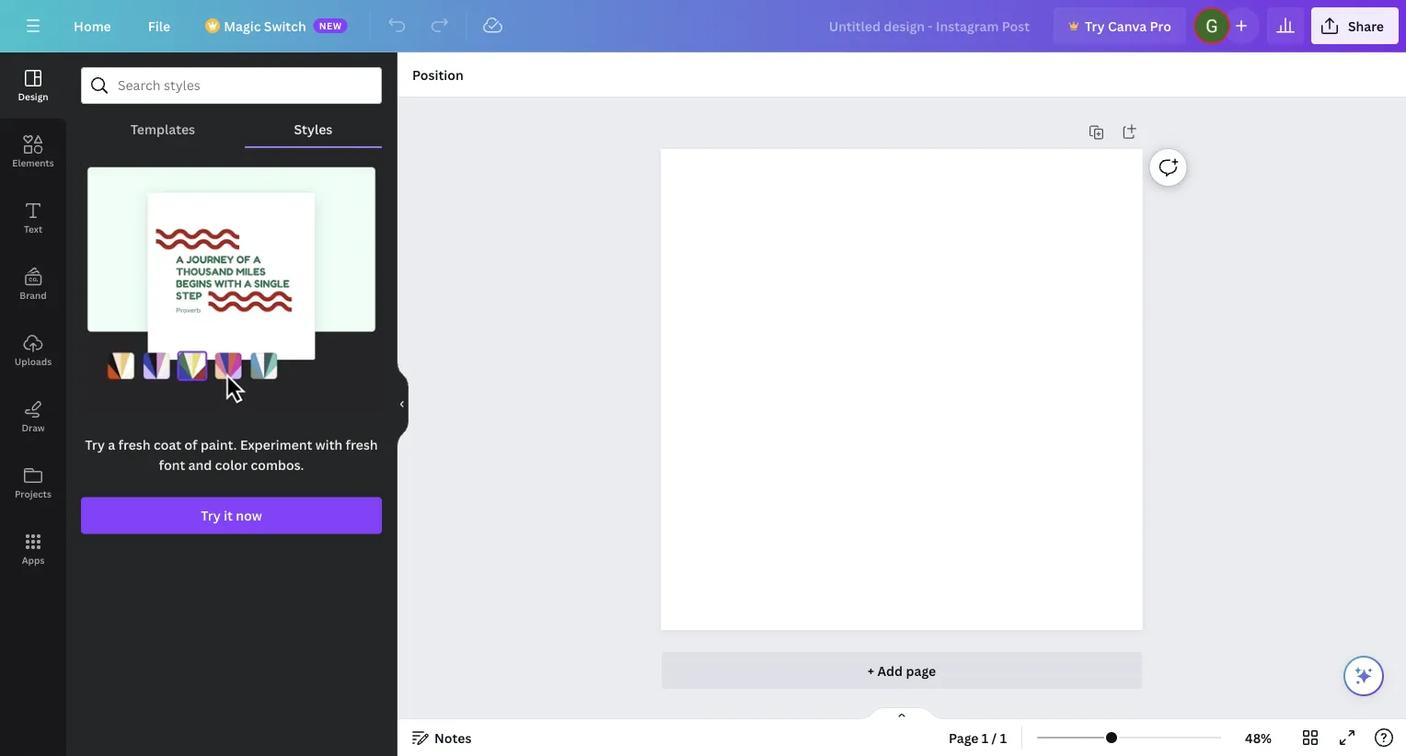Task type: locate. For each thing, give the bounding box(es) containing it.
home link
[[59, 7, 126, 44]]

brand
[[20, 289, 47, 301]]

try for try a fresh coat of paint. experiment with fresh font and color combos.
[[85, 436, 105, 454]]

a
[[108, 436, 115, 454]]

try it now button
[[81, 497, 382, 534]]

fresh
[[118, 436, 151, 454], [346, 436, 378, 454]]

design button
[[0, 52, 66, 119]]

now
[[236, 507, 262, 525]]

page
[[949, 729, 979, 747]]

try left canva
[[1085, 17, 1105, 35]]

Search styles search field
[[118, 68, 345, 103]]

0 vertical spatial try
[[1085, 17, 1105, 35]]

48%
[[1245, 729, 1272, 747]]

styles
[[294, 120, 333, 138]]

+
[[867, 662, 874, 680]]

share
[[1348, 17, 1384, 35]]

1 right "/"
[[1000, 729, 1007, 747]]

fresh right a
[[118, 436, 151, 454]]

0 horizontal spatial 1
[[982, 729, 989, 747]]

page 1 / 1
[[949, 729, 1007, 747]]

uploads button
[[0, 317, 66, 384]]

notes
[[434, 729, 472, 747]]

projects
[[15, 488, 52, 500]]

try
[[1085, 17, 1105, 35], [85, 436, 105, 454], [201, 507, 221, 525]]

1 1 from the left
[[982, 729, 989, 747]]

brand button
[[0, 251, 66, 317]]

templates button
[[81, 111, 245, 146]]

try left it
[[201, 507, 221, 525]]

try inside try a fresh coat of paint. experiment with fresh font and color combos.
[[85, 436, 105, 454]]

draw
[[22, 421, 45, 434]]

try inside 'button'
[[201, 507, 221, 525]]

try inside button
[[1085, 17, 1105, 35]]

2 vertical spatial try
[[201, 507, 221, 525]]

file
[[148, 17, 170, 35]]

1
[[982, 729, 989, 747], [1000, 729, 1007, 747]]

2 fresh from the left
[[346, 436, 378, 454]]

pro
[[1150, 17, 1171, 35]]

2 horizontal spatial try
[[1085, 17, 1105, 35]]

elements button
[[0, 119, 66, 185]]

show pages image
[[858, 707, 946, 721]]

Design title text field
[[814, 7, 1046, 44]]

1 horizontal spatial 1
[[1000, 729, 1007, 747]]

with
[[315, 436, 343, 454]]

draw button
[[0, 384, 66, 450]]

try it now
[[201, 507, 262, 525]]

text
[[24, 223, 42, 235]]

canva
[[1108, 17, 1147, 35]]

0 horizontal spatial try
[[85, 436, 105, 454]]

1 horizontal spatial fresh
[[346, 436, 378, 454]]

experiment
[[240, 436, 312, 454]]

page
[[906, 662, 936, 680]]

try left a
[[85, 436, 105, 454]]

1 left "/"
[[982, 729, 989, 747]]

canva assistant image
[[1353, 665, 1375, 687]]

position button
[[405, 60, 471, 89]]

file button
[[133, 7, 185, 44]]

/
[[992, 729, 997, 747]]

1 horizontal spatial try
[[201, 507, 221, 525]]

0 horizontal spatial fresh
[[118, 436, 151, 454]]

fresh right with
[[346, 436, 378, 454]]

1 vertical spatial try
[[85, 436, 105, 454]]

notes button
[[405, 723, 479, 753]]

add
[[877, 662, 903, 680]]



Task type: vqa. For each thing, say whether or not it's contained in the screenshot.
Timer button
no



Task type: describe. For each thing, give the bounding box(es) containing it.
magic switch
[[224, 17, 306, 35]]

+ add page button
[[661, 652, 1142, 689]]

templates
[[130, 120, 195, 138]]

apps
[[22, 554, 45, 566]]

try canva pro
[[1085, 17, 1171, 35]]

+ add page
[[867, 662, 936, 680]]

font
[[159, 456, 185, 474]]

main menu bar
[[0, 0, 1406, 52]]

position
[[412, 66, 463, 83]]

hide image
[[397, 360, 409, 449]]

apps button
[[0, 516, 66, 582]]

try canva pro button
[[1054, 7, 1186, 44]]

projects button
[[0, 450, 66, 516]]

design
[[18, 90, 48, 103]]

paint.
[[200, 436, 237, 454]]

it
[[224, 507, 233, 525]]

of
[[184, 436, 197, 454]]

new
[[319, 19, 342, 32]]

share button
[[1311, 7, 1399, 44]]

coat
[[154, 436, 181, 454]]

elements
[[12, 156, 54, 169]]

try a fresh coat of paint. experiment with fresh font and color combos.
[[85, 436, 378, 474]]

switch
[[264, 17, 306, 35]]

text button
[[0, 185, 66, 251]]

styles button
[[245, 111, 382, 146]]

2 1 from the left
[[1000, 729, 1007, 747]]

magic
[[224, 17, 261, 35]]

1 fresh from the left
[[118, 436, 151, 454]]

color
[[215, 456, 248, 474]]

home
[[74, 17, 111, 35]]

try for try it now
[[201, 507, 221, 525]]

uploads
[[15, 355, 52, 368]]

try for try canva pro
[[1085, 17, 1105, 35]]

48% button
[[1228, 723, 1288, 753]]

and
[[188, 456, 212, 474]]

side panel tab list
[[0, 52, 66, 582]]

combos.
[[251, 456, 304, 474]]



